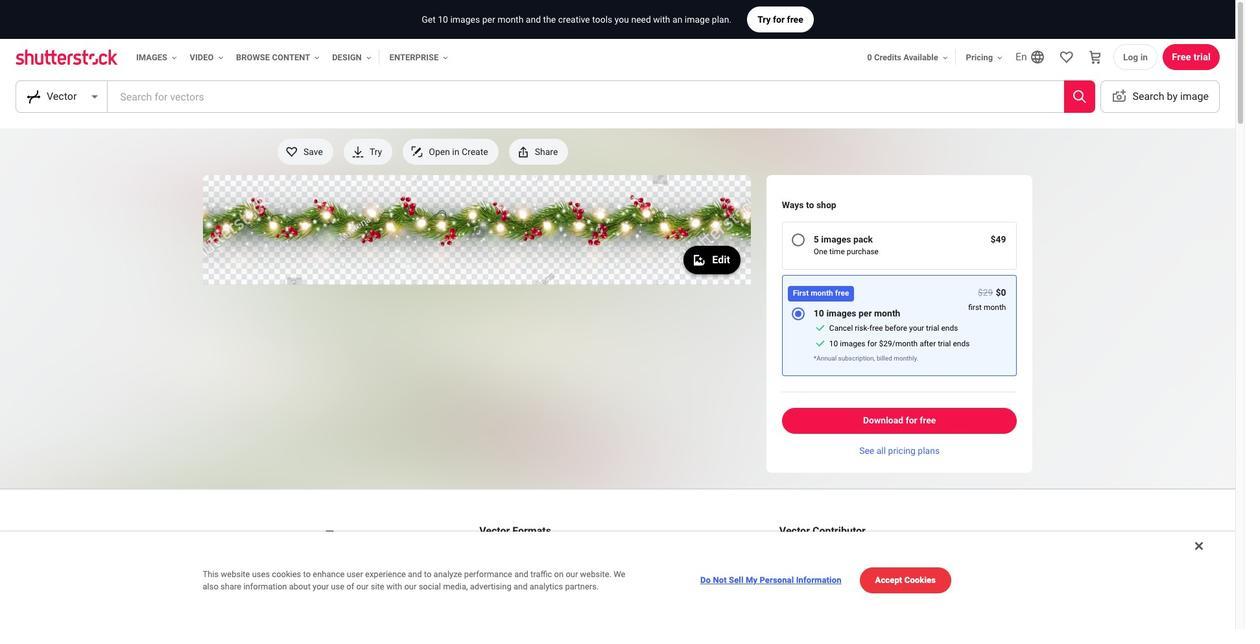 Task type: vqa. For each thing, say whether or not it's contained in the screenshot.
your to the left
yes



Task type: describe. For each thing, give the bounding box(es) containing it.
*annual
[[814, 355, 837, 362]]

first
[[793, 289, 809, 298]]

vector for vector contributor
[[779, 524, 810, 537]]

monthly.
[[894, 355, 918, 362]]

free for try for free
[[787, 14, 803, 24]]

5
[[814, 234, 819, 244]]

share
[[535, 146, 558, 157]]

do not sell my personal information
[[700, 575, 841, 585]]

you
[[615, 14, 629, 25]]

in for open
[[452, 146, 459, 157]]

Search for vectors search field
[[116, 81, 283, 112]]

do
[[700, 575, 711, 585]]

my
[[746, 575, 757, 585]]

see
[[859, 445, 874, 456]]

search
[[1133, 90, 1164, 102]]

10 images for $29/month after trial ends
[[829, 339, 970, 348]]

seamless
[[311, 580, 356, 592]]

this
[[203, 569, 219, 579]]

browse
[[236, 53, 270, 62]]

tree
[[253, 596, 272, 608]]

4500
[[485, 581, 506, 591]]

all
[[877, 445, 886, 456]]

images right get
[[450, 14, 480, 25]]

stock vector id: 2353913413
[[203, 530, 320, 541]]

content
[[272, 53, 310, 62]]

not
[[713, 575, 727, 585]]

vector left the id:
[[228, 530, 254, 541]]

subscription,
[[838, 355, 875, 362]]

on inside this website uses cookies to enhance user experience and to analyze performance and traffic on our website. we also share information about your use of our site with our social media, advertising and analytics partners.
[[554, 569, 564, 579]]

images for 10 images per month
[[826, 308, 856, 318]]

10 for 10 images for $29/month after trial ends
[[829, 339, 838, 348]]

trial for cancel risk-free before your trial ends
[[926, 324, 939, 333]]

$29/month
[[879, 339, 918, 348]]

free for first month free
[[835, 289, 849, 298]]

border with green fir branches, gold lights and red berries isolated on transparent background. pine, xmas evergreen plants seamless banner. vector christmas tree garland decoration
[[203, 549, 436, 608]]

available
[[903, 53, 938, 62]]

free
[[1172, 51, 1191, 63]]

images for 10 images for $29/month after trial ends
[[840, 339, 865, 348]]

first
[[968, 303, 982, 312]]

video link
[[184, 45, 226, 71]]

vector for vector
[[47, 90, 77, 102]]

0 credits available
[[867, 53, 938, 62]]

advertising
[[470, 582, 511, 591]]

christmas
[[203, 596, 251, 608]]

0 horizontal spatial our
[[356, 582, 369, 591]]

need
[[631, 14, 651, 25]]

stock
[[203, 530, 225, 541]]

and left pixels
[[514, 582, 528, 591]]

$49
[[990, 234, 1006, 244]]

en button
[[1010, 44, 1051, 70]]

risk-
[[855, 324, 870, 333]]

privacy alert dialog
[[0, 532, 1235, 629]]

0 vertical spatial with
[[653, 14, 670, 25]]

cancel risk-free before your trial ends
[[829, 324, 958, 333]]

10 for 10 images per month
[[814, 308, 824, 318]]

cancel
[[829, 324, 853, 333]]

personal
[[760, 575, 794, 585]]

$29
[[978, 287, 993, 298]]

enterprise
[[389, 53, 439, 62]]

2 horizontal spatial to
[[806, 200, 814, 210]]

vector contributor
[[779, 524, 866, 537]]

per inside monthly_10_download_1_month_cmt_x12-container element
[[859, 308, 872, 318]]

trial for 10 images for $29/month after trial ends
[[938, 339, 951, 348]]

pricing
[[966, 53, 993, 62]]

image inside button
[[1180, 90, 1209, 102]]

month left the
[[497, 14, 524, 25]]

evergreen
[[230, 580, 277, 592]]

branches,
[[301, 549, 346, 561]]

pricing link
[[961, 45, 1004, 71]]

website
[[221, 569, 250, 579]]

the
[[543, 14, 556, 25]]

2 horizontal spatial our
[[566, 569, 578, 579]]

jpg
[[644, 581, 661, 591]]

and up social
[[408, 569, 422, 579]]

plan.
[[712, 14, 732, 25]]

website.
[[580, 569, 611, 579]]

download
[[863, 415, 903, 426]]

about
[[289, 582, 311, 591]]

900
[[515, 581, 530, 591]]

trial inside button
[[1193, 51, 1211, 63]]

cart image
[[1087, 49, 1103, 65]]

shutterstock image
[[16, 49, 121, 65]]

first month free
[[793, 289, 849, 298]]

time
[[829, 247, 845, 256]]

1 horizontal spatial our
[[404, 582, 417, 591]]

5 images pack one time purchase
[[814, 234, 879, 256]]

vector inside the border with green fir branches, gold lights and red berries isolated on transparent background. pine, xmas evergreen plants seamless banner. vector christmas tree garland decoration
[[395, 580, 426, 592]]

enhance
[[313, 569, 345, 579]]

10 images per month
[[814, 308, 900, 318]]

plants
[[280, 580, 308, 592]]

1 • from the left
[[558, 581, 561, 591]]

0
[[867, 53, 872, 62]]

free for cancel risk-free before your trial ends
[[870, 324, 883, 333]]

save button
[[278, 139, 333, 165]]

accept cookies
[[875, 575, 936, 585]]

on_demand_large_5_download-container element
[[782, 222, 1017, 270]]

accept
[[875, 575, 902, 585]]

2353913413
[[269, 530, 320, 541]]

social
[[419, 582, 441, 591]]

free for download for free
[[920, 415, 936, 426]]

plans
[[918, 445, 940, 456]]

also
[[203, 582, 218, 591]]

see all pricing plans
[[859, 445, 940, 456]]

pricing
[[888, 445, 916, 456]]

2 × from the left
[[576, 581, 581, 591]]

isolated
[[238, 565, 275, 577]]

for inside monthly_10_download_1_month_cmt_x12-description_section 'element'
[[867, 339, 877, 348]]

of
[[347, 582, 354, 591]]

analytics
[[530, 582, 563, 591]]

ends for cancel risk-free before your trial ends
[[941, 324, 958, 333]]

with inside the border with green fir branches, gold lights and red berries isolated on transparent background. pine, xmas evergreen plants seamless banner. vector christmas tree garland decoration
[[237, 549, 256, 561]]



Task type: locate. For each thing, give the bounding box(es) containing it.
0 horizontal spatial per
[[482, 14, 495, 25]]

pine,
[[409, 565, 433, 577]]

per up risk-
[[859, 308, 872, 318]]

15
[[563, 581, 574, 591]]

try right save
[[370, 146, 382, 157]]

create
[[462, 146, 488, 157]]

contributor
[[813, 524, 866, 537]]

per
[[482, 14, 495, 25], [859, 308, 872, 318]]

ends for 10 images for $29/month after trial ends
[[953, 339, 970, 348]]

enterprise link
[[384, 45, 450, 71]]

for right plan.
[[773, 14, 785, 24]]

1 vertical spatial 10
[[814, 308, 824, 318]]

border
[[203, 549, 234, 561]]

monthly_10_download_1_month_cmt_x12-price-strike-out element
[[978, 286, 993, 299]]

performance
[[464, 569, 512, 579]]

1 horizontal spatial •
[[600, 581, 603, 591]]

try right plan.
[[758, 14, 771, 24]]

1 vertical spatial in
[[452, 146, 459, 157]]

open
[[429, 146, 450, 157]]

vector down pine,
[[395, 580, 426, 592]]

after
[[920, 339, 936, 348]]

in for log
[[1140, 52, 1148, 62]]

2 vertical spatial trial
[[938, 339, 951, 348]]

10 up *annual in the bottom of the page
[[829, 339, 838, 348]]

our down pine,
[[404, 582, 417, 591]]

vector button
[[16, 81, 108, 112]]

open in create
[[429, 146, 488, 157]]

images up the 'subscription,'
[[840, 339, 865, 348]]

• left dpi
[[600, 581, 603, 591]]

0 horizontal spatial •
[[558, 581, 561, 591]]

1 horizontal spatial with
[[386, 582, 402, 591]]

0 vertical spatial try
[[758, 14, 771, 24]]

image right by
[[1180, 90, 1209, 102]]

design
[[332, 53, 362, 62]]

your down enhance
[[313, 582, 329, 591]]

0 horizontal spatial in
[[452, 146, 459, 157]]

2 vertical spatial 10
[[829, 339, 838, 348]]

and up "900"
[[514, 569, 528, 579]]

for for download
[[906, 415, 917, 426]]

1 horizontal spatial per
[[859, 308, 872, 318]]

pill-text-top element
[[788, 286, 854, 301]]

for for try
[[773, 14, 785, 24]]

with down experience
[[386, 582, 402, 591]]

credits
[[874, 53, 901, 62]]

site
[[371, 582, 384, 591]]

for up the *annual subscription, billed monthly.
[[867, 339, 877, 348]]

0 horizontal spatial ×
[[508, 581, 513, 591]]

1 horizontal spatial try
[[758, 14, 771, 24]]

images up cancel
[[826, 308, 856, 318]]

on up 15
[[554, 569, 564, 579]]

log
[[1123, 52, 1138, 62]]

free
[[787, 14, 803, 24], [835, 289, 849, 298], [870, 324, 883, 333], [920, 415, 936, 426]]

in right 3
[[590, 581, 597, 591]]

search by image
[[1133, 90, 1209, 102]]

browse content
[[236, 53, 310, 62]]

1 vertical spatial try
[[370, 146, 382, 157]]

×
[[508, 581, 513, 591], [576, 581, 581, 591]]

0 vertical spatial your
[[909, 324, 924, 333]]

your inside monthly_10_download_1_month_cmt_x12-description_section 'element'
[[909, 324, 924, 333]]

try for free link
[[747, 6, 814, 32]]

information
[[243, 582, 287, 591]]

search image
[[1072, 89, 1088, 104]]

background.
[[348, 565, 407, 577]]

× left "900"
[[508, 581, 513, 591]]

trial up after at the right
[[926, 324, 939, 333]]

0 vertical spatial 10
[[438, 14, 448, 25]]

for right download
[[906, 415, 917, 426]]

with inside this website uses cookies to enhance user experience and to analyze performance and traffic on our website. we also share information about your use of our site with our social media, advertising and analytics partners.
[[386, 582, 402, 591]]

1 horizontal spatial 10
[[814, 308, 824, 318]]

2 horizontal spatial in
[[1140, 52, 1148, 62]]

browse content link
[[231, 45, 322, 71]]

images
[[450, 14, 480, 25], [821, 234, 851, 244], [826, 308, 856, 318], [840, 339, 865, 348]]

0 vertical spatial in
[[1140, 52, 1148, 62]]

10
[[438, 14, 448, 25], [814, 308, 824, 318], [829, 339, 838, 348]]

search by image button
[[1101, 81, 1220, 112]]

shop
[[816, 200, 836, 210]]

0 horizontal spatial on
[[278, 565, 289, 577]]

images inside monthly_10_download_1_month_cmt_x12-description_section 'element'
[[840, 339, 865, 348]]

try for try for free
[[758, 14, 771, 24]]

1 vertical spatial ends
[[953, 339, 970, 348]]

vector left formats
[[479, 524, 510, 537]]

1 horizontal spatial your
[[909, 324, 924, 333]]

0 horizontal spatial for
[[773, 14, 785, 24]]

copy id to clipboard image
[[325, 529, 338, 542]]

fir
[[288, 549, 298, 561]]

on inside the border with green fir branches, gold lights and red berries isolated on transparent background. pine, xmas evergreen plants seamless banner. vector christmas tree garland decoration
[[278, 565, 289, 577]]

3 • from the left
[[639, 581, 642, 591]]

0 vertical spatial trial
[[1193, 51, 1211, 63]]

video
[[190, 53, 214, 62]]

0 horizontal spatial 10
[[438, 14, 448, 25]]

cookies
[[904, 575, 936, 585]]

pack
[[853, 234, 873, 244]]

1 vertical spatial image
[[1180, 90, 1209, 102]]

monthly_10_download_1_month_cmt_x12-description_section element
[[814, 321, 970, 352]]

month inside "pill-text-top" element
[[811, 289, 833, 298]]

0 vertical spatial per
[[482, 14, 495, 25]]

images link
[[131, 45, 179, 71]]

1 horizontal spatial in
[[590, 581, 597, 591]]

images for 5 images pack one time purchase
[[821, 234, 851, 244]]

for inside button
[[906, 415, 917, 426]]

sell
[[729, 575, 744, 585]]

lights
[[372, 549, 398, 561]]

month inside $29 $0 first month
[[984, 303, 1006, 312]]

vector down 'shutterstock' image
[[47, 90, 77, 102]]

garland
[[274, 596, 309, 608]]

images up time
[[821, 234, 851, 244]]

1 horizontal spatial on
[[554, 569, 564, 579]]

to up the about
[[303, 569, 311, 579]]

per right get
[[482, 14, 495, 25]]

our up 4500 × 900 pixels • 15 × 3 in • dpi 300 • jpg
[[566, 569, 578, 579]]

2 horizontal spatial for
[[906, 415, 917, 426]]

10 inside 'element'
[[829, 339, 838, 348]]

try inside button
[[370, 146, 382, 157]]

and
[[526, 14, 541, 25], [401, 549, 418, 561], [408, 569, 422, 579], [514, 569, 528, 579], [514, 582, 528, 591]]

ways
[[782, 200, 804, 210]]

download for free
[[863, 415, 936, 426]]

2 horizontal spatial with
[[653, 14, 670, 25]]

trial right free
[[1193, 51, 1211, 63]]

0 vertical spatial for
[[773, 14, 785, 24]]

monthly_10_download_1_month_cmt_x12-price element
[[996, 286, 1006, 299]]

1 horizontal spatial for
[[867, 339, 877, 348]]

open in create button
[[403, 139, 498, 165]]

0 vertical spatial image
[[685, 14, 710, 25]]

one
[[814, 247, 828, 256]]

partners.
[[565, 582, 599, 591]]

× left 3
[[576, 581, 581, 591]]

vector left contributor
[[779, 524, 810, 537]]

before
[[885, 324, 907, 333]]

your inside this website uses cookies to enhance user experience and to analyze performance and traffic on our website. we also share information about your use of our site with our social media, advertising and analytics partners.
[[313, 582, 329, 591]]

design link
[[327, 45, 373, 71]]

in right log
[[1140, 52, 1148, 62]]

free inside monthly_10_download_1_month_cmt_x12-description_section 'element'
[[870, 324, 883, 333]]

ends
[[941, 324, 958, 333], [953, 339, 970, 348]]

3
[[583, 581, 588, 591]]

download for free button
[[782, 408, 1017, 434]]

by
[[1167, 90, 1178, 102]]

with left an
[[653, 14, 670, 25]]

green
[[259, 549, 286, 561]]

0 credits available link
[[862, 45, 950, 71]]

get
[[422, 14, 436, 25]]

month right the first on the right of page
[[811, 289, 833, 298]]

$0
[[996, 287, 1006, 298]]

free inside button
[[920, 415, 936, 426]]

try for try
[[370, 146, 382, 157]]

images inside 5 images pack one time purchase
[[821, 234, 851, 244]]

1 × from the left
[[508, 581, 513, 591]]

save
[[303, 146, 323, 157]]

0 vertical spatial ends
[[941, 324, 958, 333]]

4500 × 900 pixels • 15 × 3 in • dpi 300 • jpg
[[485, 581, 661, 591]]

1 horizontal spatial ×
[[576, 581, 581, 591]]

0 horizontal spatial try
[[370, 146, 382, 157]]

1 vertical spatial your
[[313, 582, 329, 591]]

month down "monthly_10_download_1_month_cmt_x12-price" element
[[984, 303, 1006, 312]]

10 down "pill-text-top" element
[[814, 308, 824, 318]]

monthly_10_download_1_month_cmt_x12-container element
[[782, 275, 1017, 376]]

banner.
[[358, 580, 393, 592]]

on
[[278, 565, 289, 577], [554, 569, 564, 579]]

vector inside popup button
[[47, 90, 77, 102]]

2 vertical spatial for
[[906, 415, 917, 426]]

our right the of
[[356, 582, 369, 591]]

tools
[[592, 14, 612, 25]]

edit
[[712, 254, 730, 266]]

1 vertical spatial per
[[859, 308, 872, 318]]

free inside "pill-text-top" element
[[835, 289, 849, 298]]

0 horizontal spatial your
[[313, 582, 329, 591]]

id:
[[256, 530, 267, 541]]

and inside the border with green fir branches, gold lights and red berries isolated on transparent background. pine, xmas evergreen plants seamless banner. vector christmas tree garland decoration
[[401, 549, 418, 561]]

use
[[331, 582, 344, 591]]

2 vertical spatial in
[[590, 581, 597, 591]]

1 vertical spatial for
[[867, 339, 877, 348]]

in inside button
[[452, 146, 459, 157]]

vector for vector formats
[[479, 524, 510, 537]]

try
[[758, 14, 771, 24], [370, 146, 382, 157]]

dpi
[[605, 581, 619, 591]]

0 horizontal spatial to
[[303, 569, 311, 579]]

in right 'open'
[[452, 146, 459, 157]]

1 horizontal spatial to
[[424, 569, 431, 579]]

2 horizontal spatial 10
[[829, 339, 838, 348]]

*annual subscription, billed monthly.
[[814, 355, 918, 362]]

your up after at the right
[[909, 324, 924, 333]]

purchase
[[847, 247, 879, 256]]

this website uses cookies to enhance user experience and to analyze performance and traffic on our website. we also share information about your use of our site with our social media, advertising and analytics partners.
[[203, 569, 625, 591]]

and left red
[[401, 549, 418, 561]]

2 horizontal spatial •
[[639, 581, 642, 591]]

1 horizontal spatial image
[[1180, 90, 1209, 102]]

image right an
[[685, 14, 710, 25]]

to left shop
[[806, 200, 814, 210]]

uses
[[252, 569, 270, 579]]

and left the
[[526, 14, 541, 25]]

with up isolated
[[237, 549, 256, 561]]

on_demand_large_5_download-price element
[[990, 233, 1006, 246]]

analyze
[[434, 569, 462, 579]]

0 horizontal spatial with
[[237, 549, 256, 561]]

1 vertical spatial with
[[237, 549, 256, 561]]

• right 300
[[639, 581, 642, 591]]

with
[[653, 14, 670, 25], [237, 549, 256, 561], [386, 582, 402, 591]]

0 horizontal spatial image
[[685, 14, 710, 25]]

2 • from the left
[[600, 581, 603, 591]]

month up the 'cancel risk-free before your trial ends'
[[874, 308, 900, 318]]

on down 'fir'
[[278, 565, 289, 577]]

try button
[[344, 139, 392, 165]]

cookies
[[272, 569, 301, 579]]

collections image
[[1059, 49, 1075, 65]]

vector formats
[[479, 524, 551, 537]]

media,
[[443, 582, 468, 591]]

an
[[672, 14, 682, 25]]

• left 15
[[558, 581, 561, 591]]

information
[[796, 575, 841, 585]]

trial right after at the right
[[938, 339, 951, 348]]

1 vertical spatial trial
[[926, 324, 939, 333]]

user
[[347, 569, 363, 579]]

to up social
[[424, 569, 431, 579]]

10 right get
[[438, 14, 448, 25]]

2 vertical spatial with
[[386, 582, 402, 591]]



